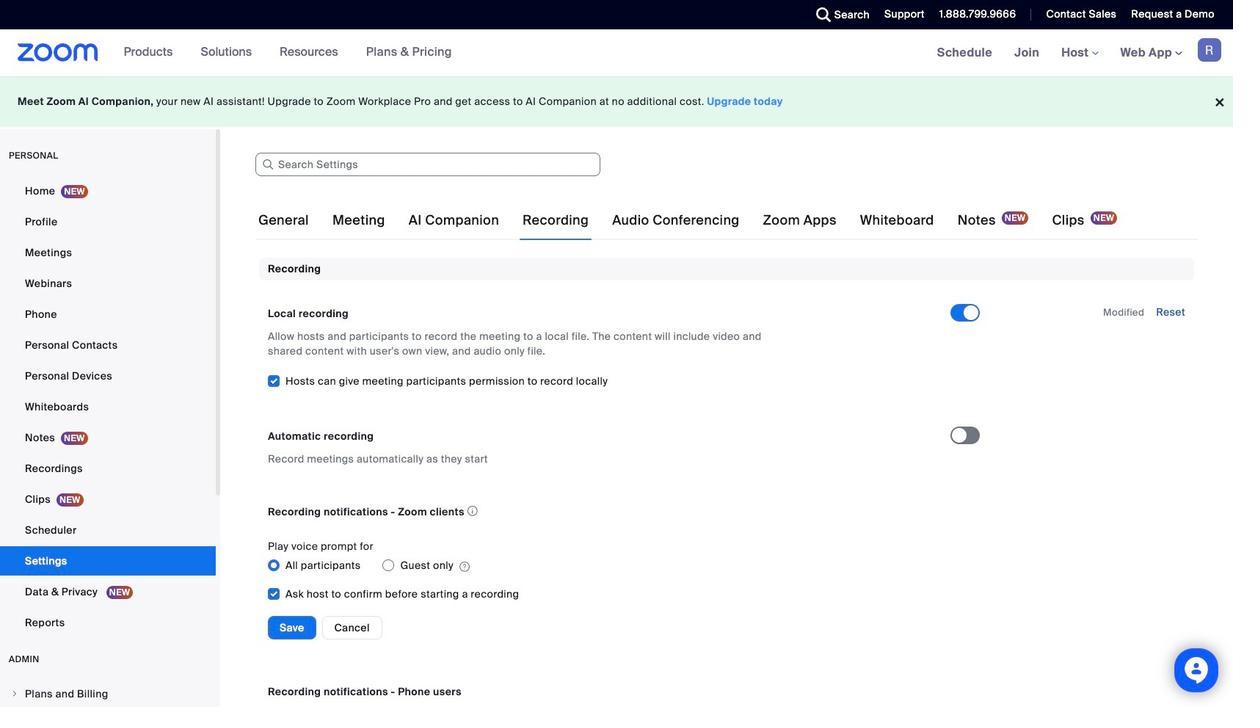 Task type: describe. For each thing, give the bounding box(es) containing it.
product information navigation
[[113, 29, 463, 76]]

tabs of my account settings page tab list
[[256, 200, 1121, 241]]

application inside recording element
[[268, 502, 938, 522]]

personal menu menu
[[0, 176, 216, 639]]

learn more about guest only image
[[460, 561, 470, 574]]

right image
[[10, 689, 19, 698]]

option group inside recording element
[[268, 554, 951, 577]]

info outline image
[[468, 502, 478, 521]]

Search Settings text field
[[256, 153, 601, 176]]



Task type: locate. For each thing, give the bounding box(es) containing it.
banner
[[0, 29, 1234, 77]]

application
[[268, 502, 938, 522]]

menu item
[[0, 680, 216, 707]]

option group
[[268, 554, 951, 577]]

footer
[[0, 76, 1234, 127]]

meetings navigation
[[926, 29, 1234, 77]]

zoom logo image
[[18, 43, 98, 62]]

profile picture image
[[1198, 38, 1222, 62]]

recording element
[[259, 258, 1195, 707]]



Task type: vqa. For each thing, say whether or not it's contained in the screenshot.
Admin Menu menu
no



